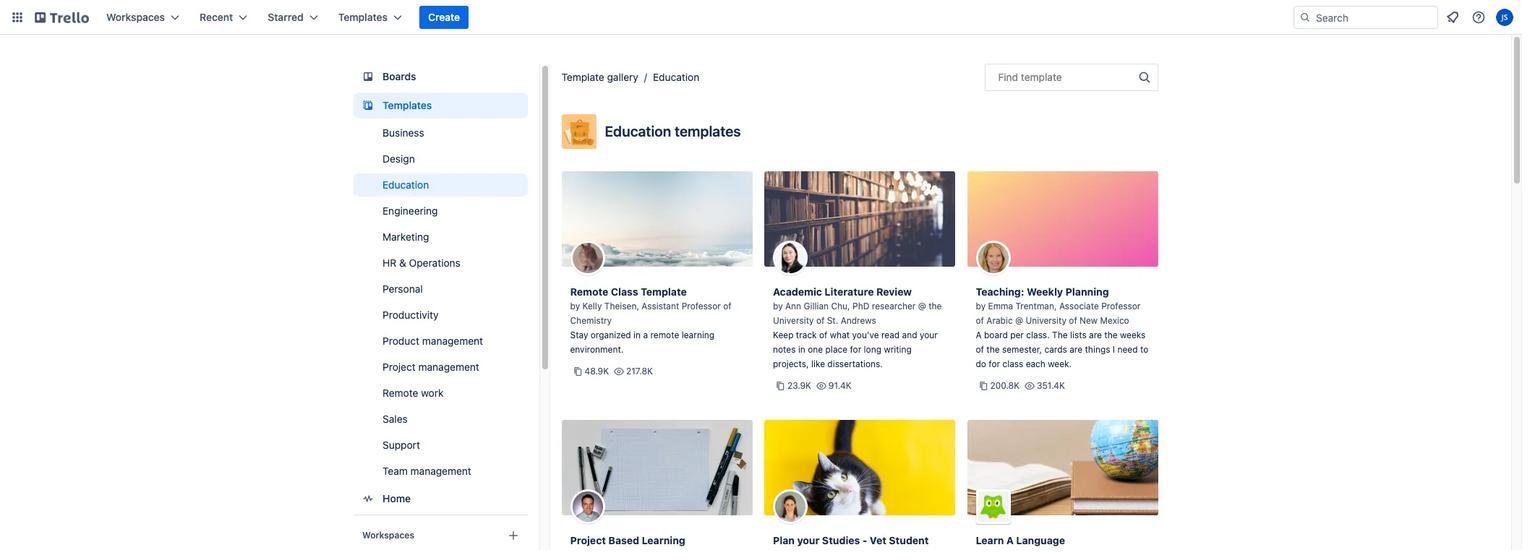 Task type: locate. For each thing, give the bounding box(es) containing it.
in inside remote class template by kelly theisen, assistant professor of chemistry stay organized in a remote learning environment.
[[634, 330, 641, 341]]

templates inside dropdown button
[[338, 11, 388, 23]]

217.8k
[[626, 366, 653, 377]]

0 vertical spatial the
[[929, 301, 942, 312]]

are up things
[[1090, 330, 1103, 341]]

emma trentman, associate professor of arabic @ university of new mexico image
[[976, 241, 1011, 276]]

work
[[421, 387, 443, 399]]

your right plan at the bottom right of page
[[798, 535, 820, 547]]

of left "st." at right
[[817, 315, 825, 326]]

plan your studies - vet student link
[[765, 420, 956, 551]]

0 horizontal spatial in
[[634, 330, 641, 341]]

1 horizontal spatial @
[[1016, 315, 1024, 326]]

vet
[[870, 535, 887, 547]]

@ right researcher
[[919, 301, 927, 312]]

education up the engineering
[[382, 179, 429, 191]]

ann gillian chu, phd researcher @ the university of st. andrews image
[[773, 241, 808, 276]]

university
[[773, 315, 814, 326], [1026, 315, 1067, 326]]

academic literature review by ann gillian chu, phd researcher @ the university of st. andrews keep track of what you've read and your notes in one place for long writing projects, like dissertations.
[[773, 286, 942, 370]]

education down gallery
[[605, 123, 672, 140]]

home
[[382, 493, 411, 505]]

@ up per
[[1016, 315, 1024, 326]]

1 horizontal spatial the
[[987, 344, 1000, 355]]

dissertations.
[[828, 359, 883, 370]]

primary element
[[0, 0, 1523, 35]]

professor up 'learning'
[[682, 301, 721, 312]]

st.
[[827, 315, 839, 326]]

2 horizontal spatial the
[[1105, 330, 1118, 341]]

search image
[[1300, 12, 1312, 23]]

by inside academic literature review by ann gillian chu, phd researcher @ the university of st. andrews keep track of what you've read and your notes in one place for long writing projects, like dissertations.
[[773, 301, 783, 312]]

0 horizontal spatial by
[[570, 301, 580, 312]]

1 vertical spatial the
[[1105, 330, 1118, 341]]

1 vertical spatial @
[[1016, 315, 1024, 326]]

personal link
[[353, 278, 528, 301]]

1 horizontal spatial professor
[[1102, 301, 1141, 312]]

templates
[[675, 123, 741, 140]]

keep
[[773, 330, 794, 341]]

education right gallery
[[653, 71, 700, 83]]

literature
[[825, 286, 874, 298]]

phd
[[853, 301, 870, 312]]

marketing
[[382, 231, 429, 243]]

university up class.
[[1026, 315, 1067, 326]]

management
[[422, 335, 483, 347], [418, 361, 479, 373], [410, 465, 471, 477]]

are down lists
[[1070, 344, 1083, 355]]

a right learn
[[1007, 535, 1014, 547]]

template left gallery
[[562, 71, 605, 83]]

stay
[[570, 330, 588, 341]]

in inside academic literature review by ann gillian chu, phd researcher @ the university of st. andrews keep track of what you've read and your notes in one place for long writing projects, like dissertations.
[[799, 344, 806, 355]]

your right and
[[920, 330, 938, 341]]

theisen,
[[605, 301, 640, 312]]

351.4k
[[1037, 381, 1066, 391]]

0 horizontal spatial are
[[1070, 344, 1083, 355]]

michael burke, educator @ bel air high school image
[[570, 490, 605, 525]]

remote up kelly
[[570, 286, 609, 298]]

0 vertical spatial for
[[850, 344, 862, 355]]

1 vertical spatial in
[[799, 344, 806, 355]]

luis von ahn, ceo of duolingo image
[[976, 490, 1011, 525]]

by inside remote class template by kelly theisen, assistant professor of chemistry stay organized in a remote learning environment.
[[570, 301, 580, 312]]

0 horizontal spatial professor
[[682, 301, 721, 312]]

studies
[[823, 535, 860, 547]]

management down support link
[[410, 465, 471, 477]]

0 vertical spatial template
[[562, 71, 605, 83]]

remote
[[570, 286, 609, 298], [382, 387, 418, 399]]

by left kelly
[[570, 301, 580, 312]]

by left emma
[[976, 301, 986, 312]]

0 vertical spatial workspaces
[[106, 11, 165, 23]]

university for teaching:
[[1026, 315, 1067, 326]]

hr & operations
[[382, 257, 460, 269]]

1 horizontal spatial a
[[1007, 535, 1014, 547]]

by for remote
[[570, 301, 580, 312]]

starred button
[[259, 6, 327, 29]]

trentman,
[[1016, 301, 1057, 312]]

the down board
[[987, 344, 1000, 355]]

project
[[382, 361, 415, 373], [570, 535, 606, 547]]

1 university from the left
[[773, 315, 814, 326]]

by
[[570, 301, 580, 312], [773, 301, 783, 312], [976, 301, 986, 312]]

chu,
[[832, 301, 851, 312]]

0 vertical spatial remote
[[570, 286, 609, 298]]

remote work link
[[353, 382, 528, 405]]

1 horizontal spatial project
[[570, 535, 606, 547]]

what
[[830, 330, 850, 341]]

management down product management link
[[418, 361, 479, 373]]

1 vertical spatial template
[[641, 286, 687, 298]]

template gallery link
[[562, 71, 639, 83]]

for up dissertations.
[[850, 344, 862, 355]]

remote for remote class template by kelly theisen, assistant professor of chemistry stay organized in a remote learning environment.
[[570, 286, 609, 298]]

templates up business
[[382, 99, 432, 111]]

0 horizontal spatial the
[[929, 301, 942, 312]]

0 vertical spatial a
[[976, 330, 982, 341]]

management down the productivity link on the left of page
[[422, 335, 483, 347]]

researcher
[[872, 301, 916, 312]]

organized
[[591, 330, 631, 341]]

the inside academic literature review by ann gillian chu, phd researcher @ the university of st. andrews keep track of what you've read and your notes in one place for long writing projects, like dissertations.
[[929, 301, 942, 312]]

Find template field
[[985, 64, 1159, 91]]

1 vertical spatial workspaces
[[362, 530, 414, 541]]

1 vertical spatial your
[[798, 535, 820, 547]]

0 vertical spatial education link
[[653, 71, 700, 83]]

2 by from the left
[[773, 301, 783, 312]]

0 horizontal spatial a
[[976, 330, 982, 341]]

are
[[1090, 330, 1103, 341], [1070, 344, 1083, 355]]

remote up sales on the bottom of the page
[[382, 387, 418, 399]]

board image
[[359, 68, 377, 85]]

education
[[653, 71, 700, 83], [605, 123, 672, 140], [382, 179, 429, 191]]

1 vertical spatial a
[[1007, 535, 1014, 547]]

review
[[877, 286, 912, 298]]

new
[[1080, 315, 1098, 326]]

plan your studies - vet student
[[773, 535, 929, 547]]

1 vertical spatial for
[[989, 359, 1001, 370]]

a inside teaching: weekly planning by emma trentman, associate professor of arabic @ university of new mexico a board per class. the lists are the weeks of the semester, cards are things i need to do for class each week.
[[976, 330, 982, 341]]

your
[[920, 330, 938, 341], [798, 535, 820, 547]]

0 horizontal spatial your
[[798, 535, 820, 547]]

your inside academic literature review by ann gillian chu, phd researcher @ the university of st. andrews keep track of what you've read and your notes in one place for long writing projects, like dissertations.
[[920, 330, 938, 341]]

projects,
[[773, 359, 809, 370]]

the right researcher
[[929, 301, 942, 312]]

planning
[[1066, 286, 1110, 298]]

template inside remote class template by kelly theisen, assistant professor of chemistry stay organized in a remote learning environment.
[[641, 286, 687, 298]]

0 horizontal spatial project
[[382, 361, 415, 373]]

1 horizontal spatial remote
[[570, 286, 609, 298]]

1 horizontal spatial university
[[1026, 315, 1067, 326]]

semester,
[[1003, 344, 1043, 355]]

0 vertical spatial project
[[382, 361, 415, 373]]

0 horizontal spatial education link
[[353, 174, 528, 197]]

learn a language link
[[968, 420, 1159, 551]]

1 vertical spatial education
[[605, 123, 672, 140]]

2 vertical spatial the
[[987, 344, 1000, 355]]

1 vertical spatial project
[[570, 535, 606, 547]]

template up assistant in the bottom of the page
[[641, 286, 687, 298]]

of up do
[[976, 344, 985, 355]]

engineering
[[382, 205, 438, 217]]

0 notifications image
[[1445, 9, 1462, 26]]

of inside remote class template by kelly theisen, assistant professor of chemistry stay organized in a remote learning environment.
[[724, 301, 732, 312]]

1 horizontal spatial by
[[773, 301, 783, 312]]

project down michael burke, educator @ bel air high school image
[[570, 535, 606, 547]]

1 vertical spatial are
[[1070, 344, 1083, 355]]

@ inside academic literature review by ann gillian chu, phd researcher @ the university of st. andrews keep track of what you've read and your notes in one place for long writing projects, like dissertations.
[[919, 301, 927, 312]]

1 by from the left
[[570, 301, 580, 312]]

lists
[[1071, 330, 1087, 341]]

ann
[[786, 301, 802, 312]]

in left one
[[799, 344, 806, 355]]

sales
[[382, 413, 408, 425]]

the up i
[[1105, 330, 1118, 341]]

in left a
[[634, 330, 641, 341]]

of left "ann" on the right of page
[[724, 301, 732, 312]]

assistant
[[642, 301, 680, 312]]

1 vertical spatial management
[[418, 361, 479, 373]]

weekly
[[1027, 286, 1064, 298]]

by inside teaching: weekly planning by emma trentman, associate professor of arabic @ university of new mexico a board per class. the lists are the weeks of the semester, cards are things i need to do for class each week.
[[976, 301, 986, 312]]

and
[[903, 330, 918, 341]]

project based learning
[[570, 535, 686, 547]]

support link
[[353, 434, 528, 457]]

education templates
[[605, 123, 741, 140]]

0 vertical spatial management
[[422, 335, 483, 347]]

becky lossing, veterinarian & founder of mini mammoth image
[[773, 490, 808, 525]]

university inside academic literature review by ann gillian chu, phd researcher @ the university of st. andrews keep track of what you've read and your notes in one place for long writing projects, like dissertations.
[[773, 315, 814, 326]]

open information menu image
[[1472, 10, 1487, 25]]

a left board
[[976, 330, 982, 341]]

&
[[399, 257, 406, 269]]

business link
[[353, 122, 528, 145]]

0 horizontal spatial university
[[773, 315, 814, 326]]

the
[[1053, 330, 1068, 341]]

1 horizontal spatial your
[[920, 330, 938, 341]]

1 horizontal spatial for
[[989, 359, 1001, 370]]

Search field
[[1312, 7, 1438, 28]]

2 horizontal spatial by
[[976, 301, 986, 312]]

template
[[562, 71, 605, 83], [641, 286, 687, 298]]

0 horizontal spatial workspaces
[[106, 11, 165, 23]]

1 horizontal spatial in
[[799, 344, 806, 355]]

0 vertical spatial @
[[919, 301, 927, 312]]

@
[[919, 301, 927, 312], [1016, 315, 1024, 326]]

@ inside teaching: weekly planning by emma trentman, associate professor of arabic @ university of new mexico a board per class. the lists are the weeks of the semester, cards are things i need to do for class each week.
[[1016, 315, 1024, 326]]

0 vertical spatial your
[[920, 330, 938, 341]]

plan
[[773, 535, 795, 547]]

0 horizontal spatial remote
[[382, 387, 418, 399]]

by left "ann" on the right of page
[[773, 301, 783, 312]]

university down "ann" on the right of page
[[773, 315, 814, 326]]

education link right gallery
[[653, 71, 700, 83]]

remote work
[[382, 387, 443, 399]]

per
[[1011, 330, 1024, 341]]

things
[[1086, 344, 1111, 355]]

professor inside remote class template by kelly theisen, assistant professor of chemistry stay organized in a remote learning environment.
[[682, 301, 721, 312]]

1 horizontal spatial education link
[[653, 71, 700, 83]]

by for academic
[[773, 301, 783, 312]]

create button
[[420, 6, 469, 29]]

0 vertical spatial in
[[634, 330, 641, 341]]

templates
[[338, 11, 388, 23], [382, 99, 432, 111]]

1 vertical spatial remote
[[382, 387, 418, 399]]

in
[[634, 330, 641, 341], [799, 344, 806, 355]]

1 horizontal spatial are
[[1090, 330, 1103, 341]]

associate
[[1060, 301, 1100, 312]]

2 professor from the left
[[1102, 301, 1141, 312]]

of left what
[[820, 330, 828, 341]]

professor inside teaching: weekly planning by emma trentman, associate professor of arabic @ university of new mexico a board per class. the lists are the weeks of the semester, cards are things i need to do for class each week.
[[1102, 301, 1141, 312]]

2 university from the left
[[1026, 315, 1067, 326]]

for right do
[[989, 359, 1001, 370]]

project down product
[[382, 361, 415, 373]]

project for project based learning
[[570, 535, 606, 547]]

3 by from the left
[[976, 301, 986, 312]]

product management
[[382, 335, 483, 347]]

0 vertical spatial templates
[[338, 11, 388, 23]]

professor up the 'mexico'
[[1102, 301, 1141, 312]]

marketing link
[[353, 226, 528, 249]]

personal
[[382, 283, 423, 295]]

remote inside remote class template by kelly theisen, assistant professor of chemistry stay organized in a remote learning environment.
[[570, 286, 609, 298]]

2 vertical spatial management
[[410, 465, 471, 477]]

-
[[863, 535, 868, 547]]

andrews
[[841, 315, 877, 326]]

workspaces inside 'workspaces' popup button
[[106, 11, 165, 23]]

class
[[1003, 359, 1024, 370]]

templates up board icon
[[338, 11, 388, 23]]

1 professor from the left
[[682, 301, 721, 312]]

1 horizontal spatial template
[[641, 286, 687, 298]]

academic
[[773, 286, 823, 298]]

0 horizontal spatial @
[[919, 301, 927, 312]]

mexico
[[1101, 315, 1130, 326]]

project inside 'link'
[[570, 535, 606, 547]]

university inside teaching: weekly planning by emma trentman, associate professor of arabic @ university of new mexico a board per class. the lists are the weeks of the semester, cards are things i need to do for class each week.
[[1026, 315, 1067, 326]]

template
[[1021, 71, 1063, 83]]

learn a language
[[976, 535, 1066, 547]]

education link up engineering link
[[353, 174, 528, 197]]

0 horizontal spatial for
[[850, 344, 862, 355]]



Task type: describe. For each thing, give the bounding box(es) containing it.
design link
[[353, 148, 528, 171]]

48.9k
[[585, 366, 609, 377]]

for inside teaching: weekly planning by emma trentman, associate professor of arabic @ university of new mexico a board per class. the lists are the weeks of the semester, cards are things i need to do for class each week.
[[989, 359, 1001, 370]]

design
[[382, 153, 415, 165]]

1 vertical spatial templates
[[382, 99, 432, 111]]

project based learning link
[[562, 420, 753, 551]]

you've
[[853, 330, 879, 341]]

hr
[[382, 257, 396, 269]]

team management link
[[353, 460, 528, 483]]

professor for template
[[682, 301, 721, 312]]

project management link
[[353, 356, 528, 379]]

arabic
[[987, 315, 1013, 326]]

i
[[1113, 344, 1116, 355]]

0 horizontal spatial template
[[562, 71, 605, 83]]

hr & operations link
[[353, 252, 528, 275]]

class.
[[1027, 330, 1050, 341]]

jacob simon (jacobsimon16) image
[[1497, 9, 1514, 26]]

gillian
[[804, 301, 829, 312]]

engineering link
[[353, 200, 528, 223]]

workspaces button
[[98, 6, 188, 29]]

management for team management
[[410, 465, 471, 477]]

kelly theisen, assistant professor of chemistry image
[[570, 241, 605, 276]]

template board image
[[359, 97, 377, 114]]

student
[[889, 535, 929, 547]]

management for product management
[[422, 335, 483, 347]]

long
[[864, 344, 882, 355]]

a
[[643, 330, 648, 341]]

of up lists
[[1069, 315, 1078, 326]]

learn
[[976, 535, 1004, 547]]

91.4k
[[829, 381, 852, 391]]

week.
[[1048, 359, 1072, 370]]

for inside academic literature review by ann gillian chu, phd researcher @ the university of st. andrews keep track of what you've read and your notes in one place for long writing projects, like dissertations.
[[850, 344, 862, 355]]

operations
[[409, 257, 460, 269]]

home link
[[353, 486, 528, 512]]

place
[[826, 344, 848, 355]]

create
[[428, 11, 460, 23]]

management for project management
[[418, 361, 479, 373]]

cards
[[1045, 344, 1068, 355]]

language
[[1017, 535, 1066, 547]]

university for academic
[[773, 315, 814, 326]]

back to home image
[[35, 6, 89, 29]]

1 horizontal spatial workspaces
[[362, 530, 414, 541]]

create a workspace image
[[505, 527, 522, 545]]

team management
[[382, 465, 471, 477]]

recent
[[200, 11, 233, 23]]

remote class template by kelly theisen, assistant professor of chemistry stay organized in a remote learning environment.
[[570, 286, 732, 355]]

productivity link
[[353, 304, 528, 327]]

weeks
[[1121, 330, 1146, 341]]

learning
[[642, 535, 686, 547]]

notes
[[773, 344, 796, 355]]

read
[[882, 330, 900, 341]]

track
[[796, 330, 817, 341]]

starred
[[268, 11, 304, 23]]

learning
[[682, 330, 715, 341]]

class
[[611, 286, 639, 298]]

product
[[382, 335, 419, 347]]

0 vertical spatial education
[[653, 71, 700, 83]]

templates link
[[353, 93, 528, 119]]

home image
[[359, 491, 377, 508]]

project for project management
[[382, 361, 415, 373]]

1 vertical spatial education link
[[353, 174, 528, 197]]

by for teaching:
[[976, 301, 986, 312]]

like
[[812, 359, 825, 370]]

sales link
[[353, 408, 528, 431]]

find template
[[999, 71, 1063, 83]]

professor for planning
[[1102, 301, 1141, 312]]

remote for remote work
[[382, 387, 418, 399]]

project management
[[382, 361, 479, 373]]

boards
[[382, 70, 416, 82]]

0 vertical spatial are
[[1090, 330, 1103, 341]]

remote
[[651, 330, 680, 341]]

business
[[382, 127, 424, 139]]

find
[[999, 71, 1019, 83]]

2 vertical spatial education
[[382, 179, 429, 191]]

productivity
[[382, 309, 438, 321]]

board
[[985, 330, 1008, 341]]

kelly
[[583, 301, 602, 312]]

do
[[976, 359, 987, 370]]

product management link
[[353, 330, 528, 353]]

one
[[808, 344, 823, 355]]

chemistry
[[570, 315, 612, 326]]

boards link
[[353, 64, 528, 90]]

writing
[[884, 344, 912, 355]]

education icon image
[[562, 114, 596, 149]]

recent button
[[191, 6, 256, 29]]

teaching:
[[976, 286, 1025, 298]]

of left "arabic"
[[976, 315, 985, 326]]



Task type: vqa. For each thing, say whether or not it's contained in the screenshot.


